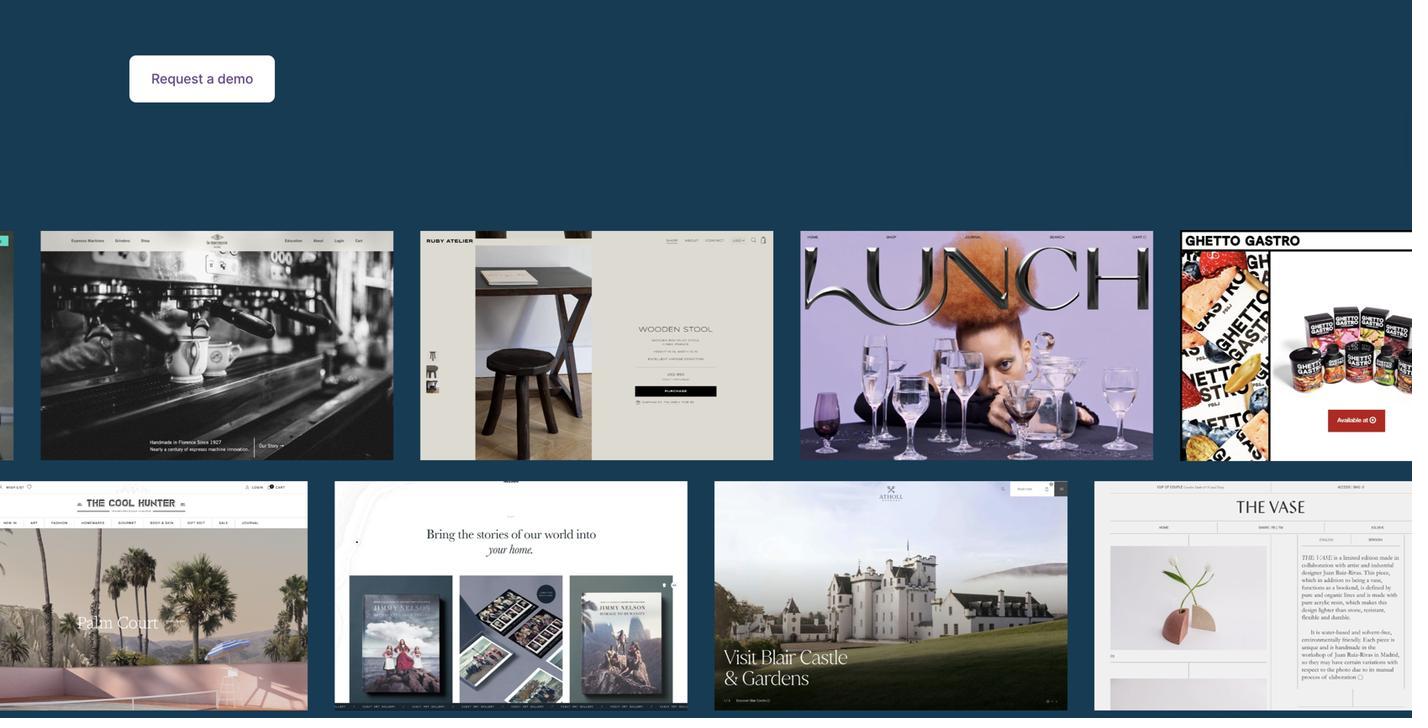Task type: vqa. For each thing, say whether or not it's contained in the screenshot.
REQUEST
yes



Task type: describe. For each thing, give the bounding box(es) containing it.
request
[[151, 71, 203, 87]]

request a demo link
[[129, 56, 275, 103]]



Task type: locate. For each thing, give the bounding box(es) containing it.
a
[[207, 71, 214, 87]]

request a demo
[[151, 71, 253, 87]]

demo
[[218, 71, 253, 87]]



